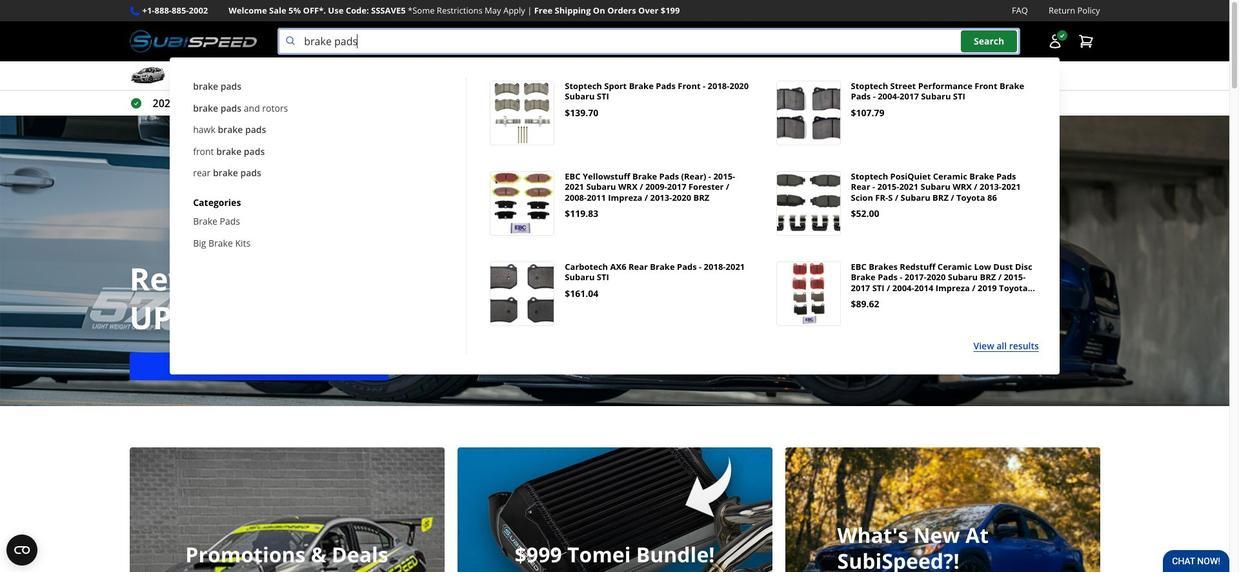 Task type: locate. For each thing, give the bounding box(es) containing it.
coilovers image
[[457, 448, 773, 572]]

deals image
[[129, 448, 445, 572]]

stoptech posiquiet ceramic brake pads rear - 2015-2021 subaru wrx / 2013-2021 scion fr-s / subaru brz / toyota 86 image
[[777, 172, 840, 235]]

earn rewards image
[[786, 448, 1101, 572]]

open widget image
[[6, 535, 37, 566]]

subispeed logo image
[[129, 28, 257, 55]]



Task type: describe. For each thing, give the bounding box(es) containing it.
stoptech street performance front brake pads - 2004-2017 subaru sti image
[[777, 81, 840, 145]]

ebc yellowstuff brake pads (rear) - 2015-2021 subaru wrx / 2009-2017 forester / 2008-2011 impreza / 2013-2020 brz image
[[491, 172, 554, 235]]

button image
[[1048, 34, 1063, 49]]

search input field
[[278, 28, 1021, 55]]

carbotech ax6 rear brake pads - 2018-2021 subaru sti image
[[491, 262, 554, 326]]

stoptech sport brake pads front - 2018-2020 subaru sti image
[[491, 81, 554, 145]]

ebc brakes redstuff ceramic low dust disc brake pads - 2017-2020 subaru brz / 2015-2017 sti / 2004-2014 impreza / 2019 toyota 86 image
[[777, 262, 840, 326]]

rewards program image
[[0, 116, 1230, 406]]



Task type: vqa. For each thing, say whether or not it's contained in the screenshot.
Dipstick
no



